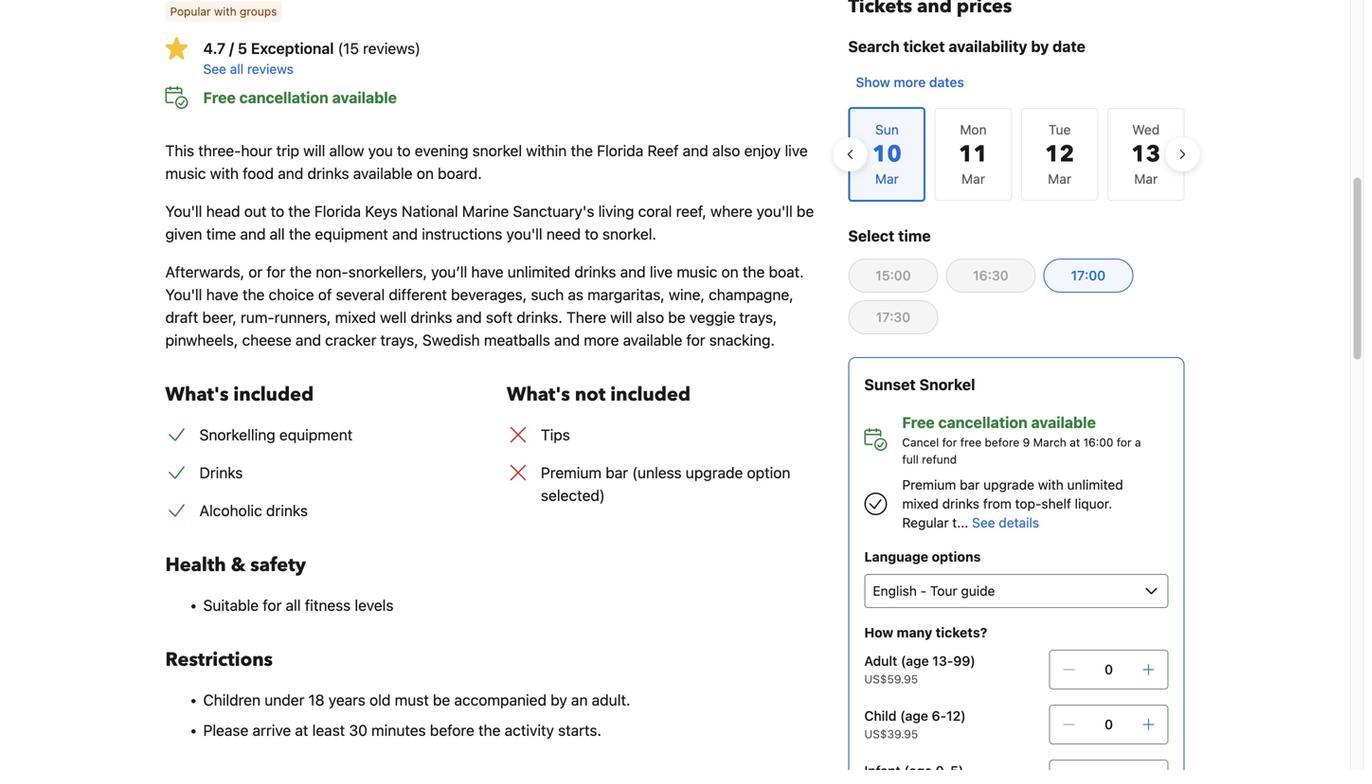 Task type: vqa. For each thing, say whether or not it's contained in the screenshot.
City
no



Task type: describe. For each thing, give the bounding box(es) containing it.
old
[[370, 691, 391, 709]]

where
[[711, 202, 753, 220]]

tue
[[1049, 122, 1071, 137]]

different
[[389, 286, 447, 304]]

sunset snorkel
[[864, 376, 975, 394]]

0 horizontal spatial at
[[295, 721, 308, 739]]

popular
[[170, 5, 211, 18]]

reef,
[[676, 202, 707, 220]]

how
[[864, 625, 894, 640]]

6-
[[932, 708, 947, 724]]

adult
[[864, 653, 898, 669]]

as
[[568, 286, 584, 304]]

runners,
[[274, 308, 331, 326]]

regular
[[902, 515, 949, 531]]

dates
[[929, 74, 964, 90]]

minutes
[[371, 721, 426, 739]]

national
[[402, 202, 458, 220]]

what's for what's included
[[165, 382, 229, 408]]

head
[[206, 202, 240, 220]]

such
[[531, 286, 564, 304]]

music inside 'afterwards, or for the non-snorkellers, you'll have unlimited drinks and live music on the boat. you'll have the choice of several different beverages, such as margaritas, wine, champagne, draft beer, rum-runners, mixed well drinks and soft drinks. there will also be veggie trays, pinwheels, cheese and cracker trays, swedish meatballs and more available for snacking.'
[[677, 263, 718, 281]]

pinwheels,
[[165, 331, 238, 349]]

with inside premium bar upgrade with unlimited mixed drinks from top-shelf liquor. regular t...
[[1038, 477, 1064, 493]]

children under 18 years old must be accompanied by an adult.
[[203, 691, 630, 709]]

premium for mixed
[[902, 477, 956, 493]]

march
[[1033, 436, 1067, 449]]

drinks down different
[[411, 308, 452, 326]]

for left a
[[1117, 436, 1132, 449]]

snorkel
[[472, 142, 522, 160]]

11
[[959, 139, 988, 170]]

from
[[983, 496, 1012, 512]]

sanctuary's
[[513, 202, 594, 220]]

mar for 12
[[1048, 171, 1072, 187]]

draft
[[165, 308, 198, 326]]

before for minutes
[[430, 721, 474, 739]]

premium bar upgrade with unlimited mixed drinks from top-shelf liquor. regular t...
[[902, 477, 1123, 531]]

food
[[243, 164, 274, 182]]

see details link
[[972, 515, 1039, 531]]

or
[[249, 263, 263, 281]]

with inside this three-hour trip will allow you to evening snorkel within the florida reef and also enjoy live music with food and drinks available on board.
[[210, 164, 239, 182]]

allow
[[329, 142, 364, 160]]

for right or
[[267, 263, 286, 281]]

least
[[312, 721, 345, 739]]

us$39.95
[[864, 728, 918, 741]]

you'll inside the you'll head out to the florida keys national marine sanctuary's living coral reef, where you'll be given time and all the equipment and instructions you'll need to snorkel.
[[165, 202, 202, 220]]

many
[[897, 625, 933, 640]]

(unless
[[632, 464, 682, 482]]

alcoholic
[[199, 502, 262, 520]]

bar for (unless
[[606, 464, 628, 482]]

see all reviews button
[[203, 60, 818, 79]]

and up margaritas,
[[620, 263, 646, 281]]

for up refund
[[942, 436, 957, 449]]

must
[[395, 691, 429, 709]]

1 horizontal spatial by
[[1031, 37, 1049, 55]]

0 horizontal spatial by
[[551, 691, 567, 709]]

live inside this three-hour trip will allow you to evening snorkel within the florida reef and also enjoy live music with food and drinks available on board.
[[785, 142, 808, 160]]

wine,
[[669, 286, 705, 304]]

not
[[575, 382, 606, 408]]

us$59.95
[[864, 673, 918, 686]]

what's for what's not included
[[507, 382, 570, 408]]

t...
[[953, 515, 969, 531]]

alcoholic drinks
[[199, 502, 308, 520]]

0 horizontal spatial trays,
[[380, 331, 418, 349]]

ticket
[[903, 37, 945, 55]]

at inside 'free cancellation available cancel for free before 9 march at 16:00 for a full refund'
[[1070, 436, 1080, 449]]

9
[[1023, 436, 1030, 449]]

17:30
[[876, 309, 911, 325]]

30
[[349, 721, 368, 739]]

bar for upgrade
[[960, 477, 980, 493]]

(age for child
[[900, 708, 928, 724]]

be inside the you'll head out to the florida keys national marine sanctuary's living coral reef, where you'll be given time and all the equipment and instructions you'll need to snorkel.
[[797, 202, 814, 220]]

upgrade inside premium bar (unless upgrade option selected)
[[686, 464, 743, 482]]

hour
[[241, 142, 272, 160]]

health
[[165, 552, 226, 578]]

drinks.
[[517, 308, 563, 326]]

top-
[[1015, 496, 1042, 512]]

1 included from the left
[[233, 382, 314, 408]]

options
[[932, 549, 981, 565]]

need
[[547, 225, 581, 243]]

and down there
[[554, 331, 580, 349]]

1 horizontal spatial see
[[972, 515, 995, 531]]

boat.
[[769, 263, 804, 281]]

2 horizontal spatial all
[[286, 596, 301, 614]]

unlimited inside premium bar upgrade with unlimited mixed drinks from top-shelf liquor. regular t...
[[1067, 477, 1123, 493]]

select
[[848, 227, 895, 245]]

marine
[[462, 202, 509, 220]]

mar for 11
[[962, 171, 985, 187]]

the inside this three-hour trip will allow you to evening snorkel within the florida reef and also enjoy live music with food and drinks available on board.
[[571, 142, 593, 160]]

for down veggie
[[686, 331, 705, 349]]

adult (age 13-99) us$59.95
[[864, 653, 976, 686]]

search
[[848, 37, 900, 55]]

details
[[999, 515, 1039, 531]]

17:00
[[1071, 268, 1106, 283]]

16:00
[[1083, 436, 1114, 449]]

afterwards,
[[165, 263, 245, 281]]

drinks inside this three-hour trip will allow you to evening snorkel within the florida reef and also enjoy live music with food and drinks available on board.
[[307, 164, 349, 182]]

arrive
[[253, 721, 291, 739]]

exceptional
[[251, 39, 334, 57]]

what's not included
[[507, 382, 691, 408]]

restrictions
[[165, 647, 273, 673]]

and right reef
[[683, 142, 708, 160]]

1 horizontal spatial you'll
[[757, 202, 793, 220]]

tickets?
[[936, 625, 988, 640]]

starts.
[[558, 721, 602, 739]]

2 included from the left
[[610, 382, 691, 408]]

0 horizontal spatial to
[[271, 202, 284, 220]]

time inside the you'll head out to the florida keys national marine sanctuary's living coral reef, where you'll be given time and all the equipment and instructions you'll need to snorkel.
[[206, 225, 236, 243]]

1 horizontal spatial have
[[471, 263, 504, 281]]

5
[[238, 39, 247, 57]]

all inside the 4.7 / 5 exceptional (15 reviews) see all reviews
[[230, 61, 244, 77]]

snorkel
[[920, 376, 975, 394]]

instructions
[[422, 225, 502, 243]]

an
[[571, 691, 588, 709]]

afterwards, or for the non-snorkellers, you'll have unlimited drinks and live music on the boat. you'll have the choice of several different beverages, such as margaritas, wine, champagne, draft beer, rum-runners, mixed well drinks and soft drinks. there will also be veggie trays, pinwheels, cheese and cracker trays, swedish meatballs and more available for snacking.
[[165, 263, 804, 349]]

drinks inside premium bar upgrade with unlimited mixed drinks from top-shelf liquor. regular t...
[[942, 496, 980, 512]]

available inside 'free cancellation available cancel for free before 9 march at 16:00 for a full refund'
[[1031, 414, 1096, 432]]

and up "swedish"
[[456, 308, 482, 326]]

1 vertical spatial have
[[206, 286, 239, 304]]

/
[[229, 39, 234, 57]]

adult.
[[592, 691, 630, 709]]

cancellation for free cancellation available cancel for free before 9 march at 16:00 for a full refund
[[938, 414, 1028, 432]]



Task type: locate. For each thing, give the bounding box(es) containing it.
drinks up the t... at bottom
[[942, 496, 980, 512]]

4.7
[[203, 39, 226, 57]]

equipment down "keys" at the top of page
[[315, 225, 388, 243]]

you'll head out to the florida keys national marine sanctuary's living coral reef, where you'll be given time and all the equipment and instructions you'll need to snorkel.
[[165, 202, 814, 243]]

0 vertical spatial cancellation
[[239, 89, 329, 107]]

mixed up regular
[[902, 496, 939, 512]]

enjoy
[[744, 142, 781, 160]]

on inside this three-hour trip will allow you to evening snorkel within the florida reef and also enjoy live music with food and drinks available on board.
[[417, 164, 434, 182]]

premium down refund
[[902, 477, 956, 493]]

12)
[[947, 708, 966, 724]]

before down children under 18 years old must be accompanied by an adult.
[[430, 721, 474, 739]]

0 horizontal spatial all
[[230, 61, 244, 77]]

be inside 'afterwards, or for the non-snorkellers, you'll have unlimited drinks and live music on the boat. you'll have the choice of several different beverages, such as margaritas, wine, champagne, draft beer, rum-runners, mixed well drinks and soft drinks. there will also be veggie trays, pinwheels, cheese and cracker trays, swedish meatballs and more available for snacking.'
[[668, 308, 686, 326]]

will right trip
[[303, 142, 325, 160]]

upgrade up from
[[984, 477, 1035, 493]]

select time
[[848, 227, 931, 245]]

1 vertical spatial before
[[430, 721, 474, 739]]

1 you'll from the top
[[165, 202, 202, 220]]

see inside the 4.7 / 5 exceptional (15 reviews) see all reviews
[[203, 61, 226, 77]]

1 what's from the left
[[165, 382, 229, 408]]

all left fitness
[[286, 596, 301, 614]]

levels
[[355, 596, 394, 614]]

drinks up the safety
[[266, 502, 308, 520]]

0 vertical spatial at
[[1070, 436, 1080, 449]]

0 horizontal spatial free
[[203, 89, 236, 107]]

0 horizontal spatial on
[[417, 164, 434, 182]]

time down head
[[206, 225, 236, 243]]

2 you'll from the top
[[165, 286, 202, 304]]

bar up the t... at bottom
[[960, 477, 980, 493]]

available inside 'afterwards, or for the non-snorkellers, you'll have unlimited drinks and live music on the boat. you'll have the choice of several different beverages, such as margaritas, wine, champagne, draft beer, rum-runners, mixed well drinks and soft drinks. there will also be veggie trays, pinwheels, cheese and cracker trays, swedish meatballs and more available for snacking.'
[[623, 331, 683, 349]]

free down 4.7
[[203, 89, 236, 107]]

with left groups
[[214, 5, 237, 18]]

2 vertical spatial to
[[585, 225, 599, 243]]

be right must
[[433, 691, 450, 709]]

by left date
[[1031, 37, 1049, 55]]

15:00
[[876, 268, 911, 283]]

keys
[[365, 202, 398, 220]]

equipment right snorkelling
[[279, 426, 353, 444]]

1 vertical spatial by
[[551, 691, 567, 709]]

&
[[231, 552, 246, 578]]

health & safety
[[165, 552, 306, 578]]

years
[[329, 691, 366, 709]]

with down three- in the left top of the page
[[210, 164, 239, 182]]

all down / at the top of the page
[[230, 61, 244, 77]]

available down (15
[[332, 89, 397, 107]]

0 horizontal spatial before
[[430, 721, 474, 739]]

0 horizontal spatial have
[[206, 286, 239, 304]]

trays, down well at the top of page
[[380, 331, 418, 349]]

out
[[244, 202, 267, 220]]

1 vertical spatial free
[[902, 414, 935, 432]]

premium inside premium bar (unless upgrade option selected)
[[541, 464, 602, 482]]

1 horizontal spatial included
[[610, 382, 691, 408]]

1 horizontal spatial mar
[[1048, 171, 1072, 187]]

1 vertical spatial at
[[295, 721, 308, 739]]

bar
[[606, 464, 628, 482], [960, 477, 980, 493]]

2 0 from the top
[[1105, 717, 1113, 732]]

1 vertical spatial live
[[650, 263, 673, 281]]

1 vertical spatial more
[[584, 331, 619, 349]]

tue 12 mar
[[1045, 122, 1075, 187]]

1 horizontal spatial what's
[[507, 382, 570, 408]]

0 vertical spatial by
[[1031, 37, 1049, 55]]

3 mar from the left
[[1134, 171, 1158, 187]]

to right out at top
[[271, 202, 284, 220]]

bar inside premium bar (unless upgrade option selected)
[[606, 464, 628, 482]]

1 vertical spatial equipment
[[279, 426, 353, 444]]

0 vertical spatial be
[[797, 202, 814, 220]]

0 horizontal spatial be
[[433, 691, 450, 709]]

1 horizontal spatial be
[[668, 308, 686, 326]]

0 vertical spatial more
[[894, 74, 926, 90]]

will
[[303, 142, 325, 160], [610, 308, 632, 326]]

equipment
[[315, 225, 388, 243], [279, 426, 353, 444]]

1 vertical spatial also
[[636, 308, 664, 326]]

of
[[318, 286, 332, 304]]

mar inside tue 12 mar
[[1048, 171, 1072, 187]]

snorkel.
[[603, 225, 657, 243]]

0 horizontal spatial also
[[636, 308, 664, 326]]

0 horizontal spatial will
[[303, 142, 325, 160]]

also inside this three-hour trip will allow you to evening snorkel within the florida reef and also enjoy live music with food and drinks available on board.
[[712, 142, 740, 160]]

mar inside "mon 11 mar"
[[962, 171, 985, 187]]

florida left reef
[[597, 142, 644, 160]]

available inside this three-hour trip will allow you to evening snorkel within the florida reef and also enjoy live music with food and drinks available on board.
[[353, 164, 413, 182]]

florida inside the you'll head out to the florida keys national marine sanctuary's living coral reef, where you'll be given time and all the equipment and instructions you'll need to snorkel.
[[314, 202, 361, 220]]

0 vertical spatial mixed
[[335, 308, 376, 326]]

there
[[567, 308, 606, 326]]

free cancellation available
[[203, 89, 397, 107]]

evening
[[415, 142, 468, 160]]

1 horizontal spatial all
[[270, 225, 285, 243]]

all up the choice
[[270, 225, 285, 243]]

1 horizontal spatial also
[[712, 142, 740, 160]]

live right enjoy
[[785, 142, 808, 160]]

1 horizontal spatial trays,
[[739, 308, 777, 326]]

you'll down sanctuary's
[[506, 225, 543, 243]]

0 horizontal spatial live
[[650, 263, 673, 281]]

and down runners,
[[296, 331, 321, 349]]

cheese
[[242, 331, 292, 349]]

availability
[[949, 37, 1028, 55]]

more inside button
[[894, 74, 926, 90]]

you'll inside 'afterwards, or for the non-snorkellers, you'll have unlimited drinks and live music on the boat. you'll have the choice of several different beverages, such as margaritas, wine, champagne, draft beer, rum-runners, mixed well drinks and soft drinks. there will also be veggie trays, pinwheels, cheese and cracker trays, swedish meatballs and more available for snacking.'
[[165, 286, 202, 304]]

bar inside premium bar upgrade with unlimited mixed drinks from top-shelf liquor. regular t...
[[960, 477, 980, 493]]

what's up tips on the bottom
[[507, 382, 570, 408]]

selected)
[[541, 487, 605, 505]]

before for free
[[985, 436, 1020, 449]]

will inside this three-hour trip will allow you to evening snorkel within the florida reef and also enjoy live music with food and drinks available on board.
[[303, 142, 325, 160]]

0 vertical spatial see
[[203, 61, 226, 77]]

more down there
[[584, 331, 619, 349]]

available up the march
[[1031, 414, 1096, 432]]

0 vertical spatial music
[[165, 164, 206, 182]]

0 horizontal spatial cancellation
[[239, 89, 329, 107]]

all inside the you'll head out to the florida keys national marine sanctuary's living coral reef, where you'll be given time and all the equipment and instructions you'll need to snorkel.
[[270, 225, 285, 243]]

you'll
[[757, 202, 793, 220], [506, 225, 543, 243]]

with up shelf
[[1038, 477, 1064, 493]]

available down margaritas,
[[623, 331, 683, 349]]

0 for child (age 6-12)
[[1105, 717, 1113, 732]]

(age left 13-
[[901, 653, 929, 669]]

on inside 'afterwards, or for the non-snorkellers, you'll have unlimited drinks and live music on the boat. you'll have the choice of several different beverages, such as margaritas, wine, champagne, draft beer, rum-runners, mixed well drinks and soft drinks. there will also be veggie trays, pinwheels, cheese and cracker trays, swedish meatballs and more available for snacking.'
[[722, 263, 739, 281]]

0 horizontal spatial mar
[[962, 171, 985, 187]]

have
[[471, 263, 504, 281], [206, 286, 239, 304]]

more inside 'afterwards, or for the non-snorkellers, you'll have unlimited drinks and live music on the boat. you'll have the choice of several different beverages, such as margaritas, wine, champagne, draft beer, rum-runners, mixed well drinks and soft drinks. there will also be veggie trays, pinwheels, cheese and cracker trays, swedish meatballs and more available for snacking.'
[[584, 331, 619, 349]]

given
[[165, 225, 202, 243]]

(age inside 'child (age 6-12) us$39.95'
[[900, 708, 928, 724]]

4.7 / 5 exceptional (15 reviews) see all reviews
[[203, 39, 421, 77]]

also left enjoy
[[712, 142, 740, 160]]

drinks down allow
[[307, 164, 349, 182]]

1 (age from the top
[[901, 653, 929, 669]]

equipment inside the you'll head out to the florida keys national marine sanctuary's living coral reef, where you'll be given time and all the equipment and instructions you'll need to snorkel.
[[315, 225, 388, 243]]

to right 'you'
[[397, 142, 411, 160]]

you
[[368, 142, 393, 160]]

unlimited up liquor. on the right of page
[[1067, 477, 1123, 493]]

veggie
[[690, 308, 735, 326]]

florida inside this three-hour trip will allow you to evening snorkel within the florida reef and also enjoy live music with food and drinks available on board.
[[597, 142, 644, 160]]

wed 13 mar
[[1132, 122, 1161, 187]]

more right show on the top
[[894, 74, 926, 90]]

0 vertical spatial before
[[985, 436, 1020, 449]]

1 horizontal spatial will
[[610, 308, 632, 326]]

you'll right where
[[757, 202, 793, 220]]

1 horizontal spatial unlimited
[[1067, 477, 1123, 493]]

cancellation
[[239, 89, 329, 107], [938, 414, 1028, 432]]

1 horizontal spatial bar
[[960, 477, 980, 493]]

0 vertical spatial you'll
[[165, 202, 202, 220]]

2 horizontal spatial be
[[797, 202, 814, 220]]

mar down 13
[[1134, 171, 1158, 187]]

fitness
[[305, 596, 351, 614]]

(age left the 6-
[[900, 708, 928, 724]]

before
[[985, 436, 1020, 449], [430, 721, 474, 739]]

be up boat.
[[797, 202, 814, 220]]

1 vertical spatial unlimited
[[1067, 477, 1123, 493]]

well
[[380, 308, 407, 326]]

1 vertical spatial you'll
[[165, 286, 202, 304]]

0 horizontal spatial premium
[[541, 464, 602, 482]]

mon
[[960, 122, 987, 137]]

suitable
[[203, 596, 259, 614]]

bar left (unless
[[606, 464, 628, 482]]

upgrade left option at the right bottom of page
[[686, 464, 743, 482]]

0 horizontal spatial upgrade
[[686, 464, 743, 482]]

1 horizontal spatial music
[[677, 263, 718, 281]]

at left 16:00
[[1070, 436, 1080, 449]]

included up snorkelling equipment
[[233, 382, 314, 408]]

1 mar from the left
[[962, 171, 985, 187]]

1 vertical spatial on
[[722, 263, 739, 281]]

1 horizontal spatial before
[[985, 436, 1020, 449]]

premium for selected)
[[541, 464, 602, 482]]

time
[[206, 225, 236, 243], [898, 227, 931, 245]]

florida
[[597, 142, 644, 160], [314, 202, 361, 220]]

(age inside adult (age 13-99) us$59.95
[[901, 653, 929, 669]]

at left least
[[295, 721, 308, 739]]

board.
[[438, 164, 482, 182]]

free inside 'free cancellation available cancel for free before 9 march at 16:00 for a full refund'
[[902, 414, 935, 432]]

0 vertical spatial with
[[214, 5, 237, 18]]

1 vertical spatial 0
[[1105, 717, 1113, 732]]

0 horizontal spatial florida
[[314, 202, 361, 220]]

music inside this three-hour trip will allow you to evening snorkel within the florida reef and also enjoy live music with food and drinks available on board.
[[165, 164, 206, 182]]

live inside 'afterwards, or for the non-snorkellers, you'll have unlimited drinks and live music on the boat. you'll have the choice of several different beverages, such as margaritas, wine, champagne, draft beer, rum-runners, mixed well drinks and soft drinks. there will also be veggie trays, pinwheels, cheese and cracker trays, swedish meatballs and more available for snacking.'
[[650, 263, 673, 281]]

what's
[[165, 382, 229, 408], [507, 382, 570, 408]]

1 vertical spatial mixed
[[902, 496, 939, 512]]

0 vertical spatial live
[[785, 142, 808, 160]]

0 horizontal spatial more
[[584, 331, 619, 349]]

0 horizontal spatial unlimited
[[508, 263, 571, 281]]

free for free cancellation available cancel for free before 9 march at 16:00 for a full refund
[[902, 414, 935, 432]]

drinks up "as"
[[575, 263, 616, 281]]

(age for adult
[[901, 653, 929, 669]]

2 vertical spatial with
[[1038, 477, 1064, 493]]

you'll
[[165, 202, 202, 220], [165, 286, 202, 304]]

0 horizontal spatial included
[[233, 382, 314, 408]]

free for free cancellation available
[[203, 89, 236, 107]]

1 vertical spatial you'll
[[506, 225, 543, 243]]

will down margaritas,
[[610, 308, 632, 326]]

cancellation down reviews
[[239, 89, 329, 107]]

0 horizontal spatial bar
[[606, 464, 628, 482]]

cancellation for free cancellation available
[[239, 89, 329, 107]]

to inside this three-hour trip will allow you to evening snorkel within the florida reef and also enjoy live music with food and drinks available on board.
[[397, 142, 411, 160]]

0 horizontal spatial you'll
[[506, 225, 543, 243]]

unlimited
[[508, 263, 571, 281], [1067, 477, 1123, 493]]

this three-hour trip will allow you to evening snorkel within the florida reef and also enjoy live music with food and drinks available on board.
[[165, 142, 808, 182]]

before inside 'free cancellation available cancel for free before 9 march at 16:00 for a full refund'
[[985, 436, 1020, 449]]

mar down '12'
[[1048, 171, 1072, 187]]

1 horizontal spatial to
[[397, 142, 411, 160]]

for
[[267, 263, 286, 281], [686, 331, 705, 349], [942, 436, 957, 449], [1117, 436, 1132, 449], [263, 596, 282, 614]]

also inside 'afterwards, or for the non-snorkellers, you'll have unlimited drinks and live music on the boat. you'll have the choice of several different beverages, such as margaritas, wine, champagne, draft beer, rum-runners, mixed well drinks and soft drinks. there will also be veggie trays, pinwheels, cheese and cracker trays, swedish meatballs and more available for snacking.'
[[636, 308, 664, 326]]

0 vertical spatial 0
[[1105, 662, 1113, 677]]

available down 'you'
[[353, 164, 413, 182]]

16:30
[[973, 268, 1009, 283]]

0 vertical spatial you'll
[[757, 202, 793, 220]]

free cancellation available cancel for free before 9 march at 16:00 for a full refund
[[902, 414, 1141, 466]]

1 horizontal spatial upgrade
[[984, 477, 1035, 493]]

mon 11 mar
[[959, 122, 988, 187]]

2 what's from the left
[[507, 382, 570, 408]]

1 horizontal spatial live
[[785, 142, 808, 160]]

popular with groups
[[170, 5, 277, 18]]

option
[[747, 464, 791, 482]]

1 horizontal spatial on
[[722, 263, 739, 281]]

0 vertical spatial to
[[397, 142, 411, 160]]

search ticket availability by date
[[848, 37, 1086, 55]]

1 vertical spatial music
[[677, 263, 718, 281]]

2 (age from the top
[[900, 708, 928, 724]]

premium up selected)
[[541, 464, 602, 482]]

have up the beverages,
[[471, 263, 504, 281]]

0
[[1105, 662, 1113, 677], [1105, 717, 1113, 732]]

unlimited up the such
[[508, 263, 571, 281]]

2 horizontal spatial mar
[[1134, 171, 1158, 187]]

0 horizontal spatial what's
[[165, 382, 229, 408]]

liquor.
[[1075, 496, 1112, 512]]

non-
[[316, 263, 348, 281]]

by
[[1031, 37, 1049, 55], [551, 691, 567, 709]]

2 horizontal spatial to
[[585, 225, 599, 243]]

1 vertical spatial trays,
[[380, 331, 418, 349]]

free up "cancel"
[[902, 414, 935, 432]]

accompanied
[[454, 691, 547, 709]]

0 vertical spatial on
[[417, 164, 434, 182]]

unlimited inside 'afterwards, or for the non-snorkellers, you'll have unlimited drinks and live music on the boat. you'll have the choice of several different beverages, such as margaritas, wine, champagne, draft beer, rum-runners, mixed well drinks and soft drinks. there will also be veggie trays, pinwheels, cheese and cracker trays, swedish meatballs and more available for snacking.'
[[508, 263, 571, 281]]

mar for 13
[[1134, 171, 1158, 187]]

see right the t... at bottom
[[972, 515, 995, 531]]

1 horizontal spatial more
[[894, 74, 926, 90]]

included right not
[[610, 382, 691, 408]]

sunset
[[864, 376, 916, 394]]

coral
[[638, 202, 672, 220]]

and down out at top
[[240, 225, 266, 243]]

and down trip
[[278, 164, 304, 182]]

see details
[[972, 515, 1039, 531]]

suitable for all fitness levels
[[203, 596, 394, 614]]

0 vertical spatial unlimited
[[508, 263, 571, 281]]

upgrade inside premium bar upgrade with unlimited mixed drinks from top-shelf liquor. regular t...
[[984, 477, 1035, 493]]

live up wine,
[[650, 263, 673, 281]]

time right select
[[898, 227, 931, 245]]

cracker
[[325, 331, 376, 349]]

0 vertical spatial will
[[303, 142, 325, 160]]

mar inside wed 13 mar
[[1134, 171, 1158, 187]]

region
[[833, 99, 1200, 209]]

mixed inside premium bar upgrade with unlimited mixed drinks from top-shelf liquor. regular t...
[[902, 496, 939, 512]]

0 vertical spatial trays,
[[739, 308, 777, 326]]

mixed up "cracker"
[[335, 308, 376, 326]]

have up the beer, on the top left
[[206, 286, 239, 304]]

1 horizontal spatial cancellation
[[938, 414, 1028, 432]]

99)
[[953, 653, 976, 669]]

premium inside premium bar upgrade with unlimited mixed drinks from top-shelf liquor. regular t...
[[902, 477, 956, 493]]

1 horizontal spatial time
[[898, 227, 931, 245]]

13-
[[933, 653, 953, 669]]

region containing 11
[[833, 99, 1200, 209]]

snorkelling equipment
[[199, 426, 353, 444]]

snorkellers,
[[348, 263, 427, 281]]

you'll up draft
[[165, 286, 202, 304]]

and down "keys" at the top of page
[[392, 225, 418, 243]]

1 horizontal spatial at
[[1070, 436, 1080, 449]]

0 for adult (age 13-99)
[[1105, 662, 1113, 677]]

live
[[785, 142, 808, 160], [650, 263, 673, 281]]

1 vertical spatial all
[[270, 225, 285, 243]]

1 horizontal spatial mixed
[[902, 496, 939, 512]]

also down margaritas,
[[636, 308, 664, 326]]

before left 9 on the bottom right
[[985, 436, 1020, 449]]

0 horizontal spatial music
[[165, 164, 206, 182]]

mixed inside 'afterwards, or for the non-snorkellers, you'll have unlimited drinks and live music on the boat. you'll have the choice of several different beverages, such as margaritas, wine, champagne, draft beer, rum-runners, mixed well drinks and soft drinks. there will also be veggie trays, pinwheels, cheese and cracker trays, swedish meatballs and more available for snacking.'
[[335, 308, 376, 326]]

what's down pinwheels,
[[165, 382, 229, 408]]

for down the safety
[[263, 596, 282, 614]]

cancellation up free
[[938, 414, 1028, 432]]

on
[[417, 164, 434, 182], [722, 263, 739, 281]]

0 vertical spatial also
[[712, 142, 740, 160]]

music up wine,
[[677, 263, 718, 281]]

trays, down champagne,
[[739, 308, 777, 326]]

2 vertical spatial all
[[286, 596, 301, 614]]

reviews
[[247, 61, 294, 77]]

on up champagne,
[[722, 263, 739, 281]]

0 vertical spatial (age
[[901, 653, 929, 669]]

1 horizontal spatial florida
[[597, 142, 644, 160]]

with
[[214, 5, 237, 18], [210, 164, 239, 182], [1038, 477, 1064, 493]]

see down 4.7
[[203, 61, 226, 77]]

music down "this" at the top left
[[165, 164, 206, 182]]

swedish
[[422, 331, 480, 349]]

also
[[712, 142, 740, 160], [636, 308, 664, 326]]

florida left "keys" at the top of page
[[314, 202, 361, 220]]

show more dates button
[[848, 65, 972, 99]]

you'll up given
[[165, 202, 202, 220]]

0 horizontal spatial time
[[206, 225, 236, 243]]

mar down 11
[[962, 171, 985, 187]]

will inside 'afterwards, or for the non-snorkellers, you'll have unlimited drinks and live music on the boat. you'll have the choice of several different beverages, such as margaritas, wine, champagne, draft beer, rum-runners, mixed well drinks and soft drinks. there will also be veggie trays, pinwheels, cheese and cracker trays, swedish meatballs and more available for snacking.'
[[610, 308, 632, 326]]

by left the an
[[551, 691, 567, 709]]

cancellation inside 'free cancellation available cancel for free before 9 march at 16:00 for a full refund'
[[938, 414, 1028, 432]]

1 0 from the top
[[1105, 662, 1113, 677]]

cancel
[[902, 436, 939, 449]]

activity
[[505, 721, 554, 739]]

0 horizontal spatial see
[[203, 61, 226, 77]]

tips
[[541, 426, 570, 444]]

on down evening
[[417, 164, 434, 182]]

2 mar from the left
[[1048, 171, 1072, 187]]

0 vertical spatial have
[[471, 263, 504, 281]]

1 horizontal spatial free
[[902, 414, 935, 432]]

within
[[526, 142, 567, 160]]

snorkelling
[[199, 426, 275, 444]]

be down wine,
[[668, 308, 686, 326]]

to right need
[[585, 225, 599, 243]]

1 vertical spatial cancellation
[[938, 414, 1028, 432]]



